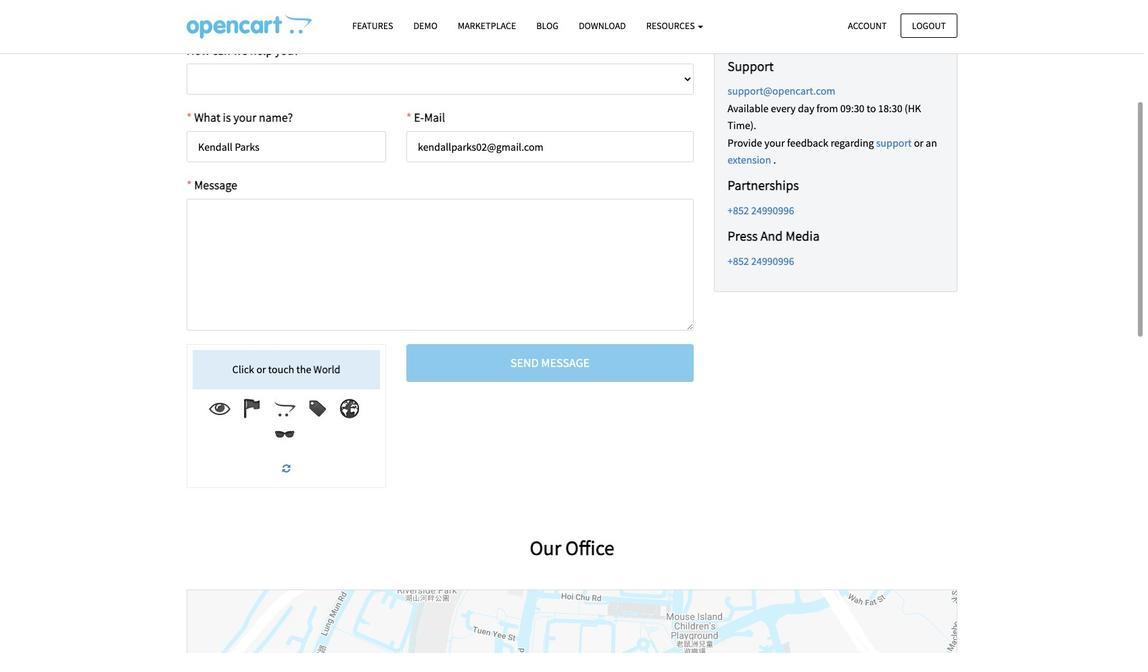 Task type: describe. For each thing, give the bounding box(es) containing it.
feedback
[[787, 136, 829, 149]]

and
[[761, 227, 783, 244]]

+852 for 1st +852 24990996 link from the top
[[728, 204, 749, 217]]

is
[[223, 110, 231, 125]]

download link
[[569, 14, 636, 38]]

account
[[848, 19, 887, 31]]

0 horizontal spatial or
[[256, 363, 266, 376]]

24990996 for first +852 24990996 link from the bottom
[[752, 254, 795, 268]]

touch
[[268, 363, 294, 376]]

18:30
[[879, 101, 903, 115]]

office
[[566, 535, 615, 561]]

e-mail
[[414, 110, 445, 125]]

the
[[297, 363, 311, 376]]

features
[[352, 20, 393, 32]]

What is your name? text field
[[187, 131, 386, 162]]

press
[[728, 227, 758, 244]]

0 horizontal spatial message
[[194, 177, 237, 193]]

2 +852 24990996 link from the top
[[728, 254, 795, 268]]

logout link
[[901, 13, 958, 38]]

can
[[212, 42, 231, 58]]

support@opencart.com available every day from 09:30 to 18:30 (hk time). provide your feedback regarding support or an extension .
[[728, 84, 938, 167]]

every
[[771, 101, 796, 115]]

how can we help you?
[[187, 42, 299, 58]]

help
[[250, 42, 273, 58]]

opencart - contact image
[[187, 14, 312, 39]]

world
[[314, 363, 341, 376]]

features link
[[342, 14, 404, 38]]

24990996 for 1st +852 24990996 link from the top
[[752, 204, 795, 217]]

support link
[[876, 136, 912, 149]]

account link
[[837, 13, 899, 38]]

how
[[187, 42, 210, 58]]

extension
[[728, 153, 772, 167]]

you?
[[275, 42, 299, 58]]

press and media
[[728, 227, 820, 244]]

what is your name?
[[194, 110, 293, 125]]

blog link
[[527, 14, 569, 38]]

time).
[[728, 119, 757, 132]]

send message button
[[407, 344, 694, 382]]

09:30
[[841, 101, 865, 115]]



Task type: vqa. For each thing, say whether or not it's contained in the screenshot.
Strategies
no



Task type: locate. For each thing, give the bounding box(es) containing it.
24990996 down press and media
[[752, 254, 795, 268]]

or left an
[[914, 136, 924, 149]]

your up "."
[[765, 136, 785, 149]]

+852 24990996 down and
[[728, 254, 795, 268]]

0 vertical spatial +852
[[728, 204, 749, 217]]

2 +852 24990996 from the top
[[728, 254, 795, 268]]

send
[[511, 355, 539, 371]]

marketplace link
[[448, 14, 527, 38]]

1 vertical spatial 24990996
[[752, 254, 795, 268]]

day
[[798, 101, 815, 115]]

e-
[[414, 110, 424, 125]]

resources
[[646, 20, 697, 32]]

1 horizontal spatial or
[[914, 136, 924, 149]]

click or touch the world
[[232, 363, 341, 376]]

E-Mail text field
[[407, 131, 694, 162]]

(hk
[[905, 101, 922, 115]]

1 vertical spatial or
[[256, 363, 266, 376]]

map region
[[187, 590, 957, 653]]

Message text field
[[187, 199, 694, 331]]

refresh image
[[282, 464, 291, 474]]

your
[[233, 110, 257, 125], [765, 136, 785, 149]]

blog
[[537, 20, 559, 32]]

1 +852 24990996 from the top
[[728, 204, 795, 217]]

24990996
[[752, 204, 795, 217], [752, 254, 795, 268]]

2 24990996 from the top
[[752, 254, 795, 268]]

support@opencart.com
[[728, 84, 836, 97]]

1 horizontal spatial message
[[541, 355, 590, 371]]

to
[[867, 101, 876, 115]]

1 vertical spatial message
[[541, 355, 590, 371]]

send message
[[511, 355, 590, 371]]

partnerships
[[728, 177, 799, 194]]

message
[[194, 177, 237, 193], [541, 355, 590, 371]]

0 horizontal spatial your
[[233, 110, 257, 125]]

+852 24990996 link down and
[[728, 254, 795, 268]]

0 vertical spatial 24990996
[[752, 204, 795, 217]]

1 horizontal spatial your
[[765, 136, 785, 149]]

your right is
[[233, 110, 257, 125]]

from
[[817, 101, 839, 115]]

1 vertical spatial +852 24990996
[[728, 254, 795, 268]]

0 vertical spatial message
[[194, 177, 237, 193]]

extension link
[[728, 153, 772, 167]]

an
[[926, 136, 938, 149]]

our office
[[530, 535, 615, 561]]

click
[[232, 363, 254, 376]]

+852 24990996 for first +852 24990996 link from the bottom
[[728, 254, 795, 268]]

+852 down "press" at the right of the page
[[728, 254, 749, 268]]

+852 for first +852 24990996 link from the bottom
[[728, 254, 749, 268]]

.
[[774, 153, 776, 167]]

or right click
[[256, 363, 266, 376]]

resources link
[[636, 14, 714, 38]]

message inside button
[[541, 355, 590, 371]]

or inside "support@opencart.com available every day from 09:30 to 18:30 (hk time). provide your feedback regarding support or an extension ."
[[914, 136, 924, 149]]

regarding
[[831, 136, 874, 149]]

1 +852 from the top
[[728, 204, 749, 217]]

1 vertical spatial your
[[765, 136, 785, 149]]

media
[[786, 227, 820, 244]]

our
[[530, 535, 561, 561]]

support
[[728, 57, 774, 74]]

1 +852 24990996 link from the top
[[728, 204, 795, 217]]

we
[[233, 42, 248, 58]]

0 vertical spatial +852 24990996 link
[[728, 204, 795, 217]]

+852 24990996 link
[[728, 204, 795, 217], [728, 254, 795, 268]]

download
[[579, 20, 626, 32]]

or
[[914, 136, 924, 149], [256, 363, 266, 376]]

+852 24990996 link down partnerships
[[728, 204, 795, 217]]

0 vertical spatial your
[[233, 110, 257, 125]]

1 vertical spatial +852
[[728, 254, 749, 268]]

2 +852 from the top
[[728, 254, 749, 268]]

marketplace
[[458, 20, 516, 32]]

1 vertical spatial +852 24990996 link
[[728, 254, 795, 268]]

available
[[728, 101, 769, 115]]

+852
[[728, 204, 749, 217], [728, 254, 749, 268]]

+852 24990996 down partnerships
[[728, 204, 795, 217]]

+852 up "press" at the right of the page
[[728, 204, 749, 217]]

what
[[194, 110, 221, 125]]

logout
[[912, 19, 946, 31]]

provide
[[728, 136, 763, 149]]

demo link
[[404, 14, 448, 38]]

+852 24990996
[[728, 204, 795, 217], [728, 254, 795, 268]]

demo
[[414, 20, 438, 32]]

24990996 up press and media
[[752, 204, 795, 217]]

0 vertical spatial or
[[914, 136, 924, 149]]

mail
[[424, 110, 445, 125]]

0 vertical spatial +852 24990996
[[728, 204, 795, 217]]

support@opencart.com link
[[728, 84, 836, 97]]

+852 24990996 for 1st +852 24990996 link from the top
[[728, 204, 795, 217]]

1 24990996 from the top
[[752, 204, 795, 217]]

name?
[[259, 110, 293, 125]]

your inside "support@opencart.com available every day from 09:30 to 18:30 (hk time). provide your feedback regarding support or an extension ."
[[765, 136, 785, 149]]

support
[[876, 136, 912, 149]]



